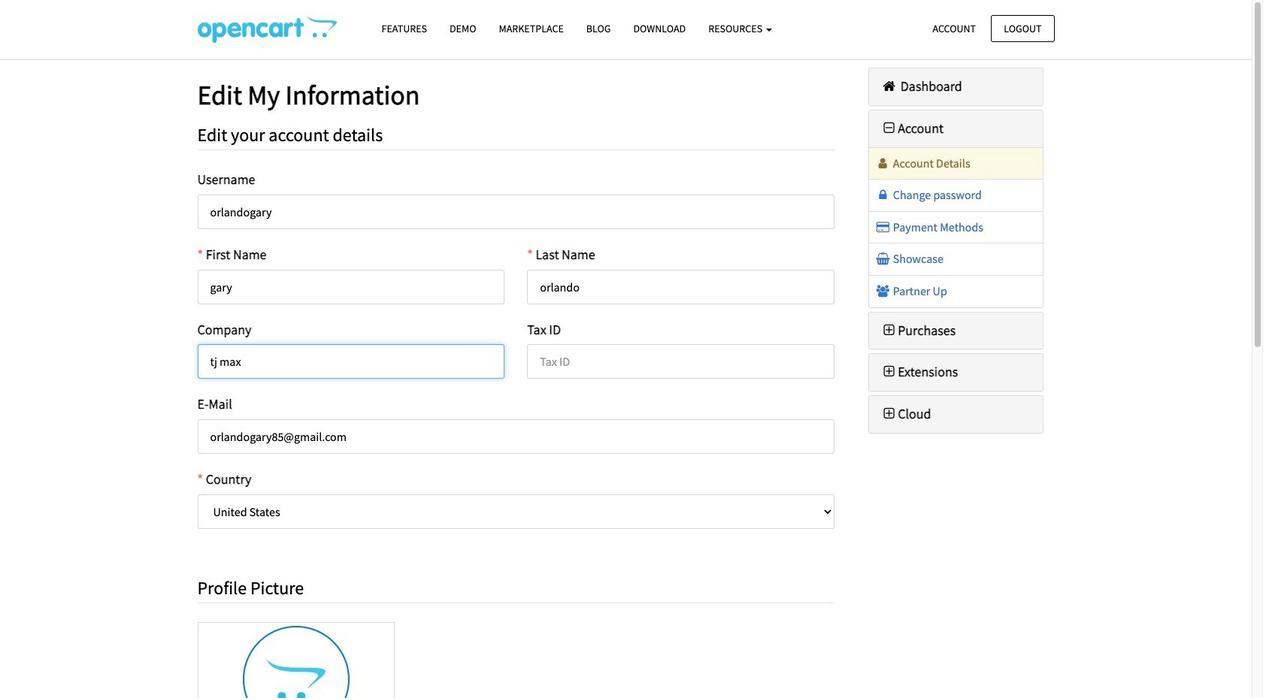 Task type: locate. For each thing, give the bounding box(es) containing it.
Last Name text field
[[527, 270, 835, 304]]

plus square o image up plus square o image
[[880, 366, 898, 379]]

account edit image
[[197, 16, 336, 43]]

0 vertical spatial plus square o image
[[880, 324, 898, 337]]

1 vertical spatial plus square o image
[[880, 366, 898, 379]]

Company Name text field
[[197, 345, 505, 379]]

home image
[[880, 80, 898, 93]]

First Name text field
[[197, 270, 505, 304]]

plus square o image down users icon
[[880, 324, 898, 337]]

credit card image
[[875, 221, 891, 233]]

2 plus square o image from the top
[[880, 366, 898, 379]]

plus square o image
[[880, 324, 898, 337], [880, 366, 898, 379]]

Tax ID text field
[[527, 345, 835, 379]]

E-Mail text field
[[197, 420, 835, 454]]



Task type: vqa. For each thing, say whether or not it's contained in the screenshot.
plus square o icon
yes



Task type: describe. For each thing, give the bounding box(es) containing it.
plus square o image
[[880, 408, 898, 421]]

minus square o image
[[880, 122, 898, 135]]

1 plus square o image from the top
[[880, 324, 898, 337]]

shopping basket image
[[875, 253, 891, 265]]

Username text field
[[197, 195, 835, 229]]

users image
[[875, 285, 891, 297]]

user image
[[875, 157, 891, 169]]

lock image
[[875, 189, 891, 201]]



